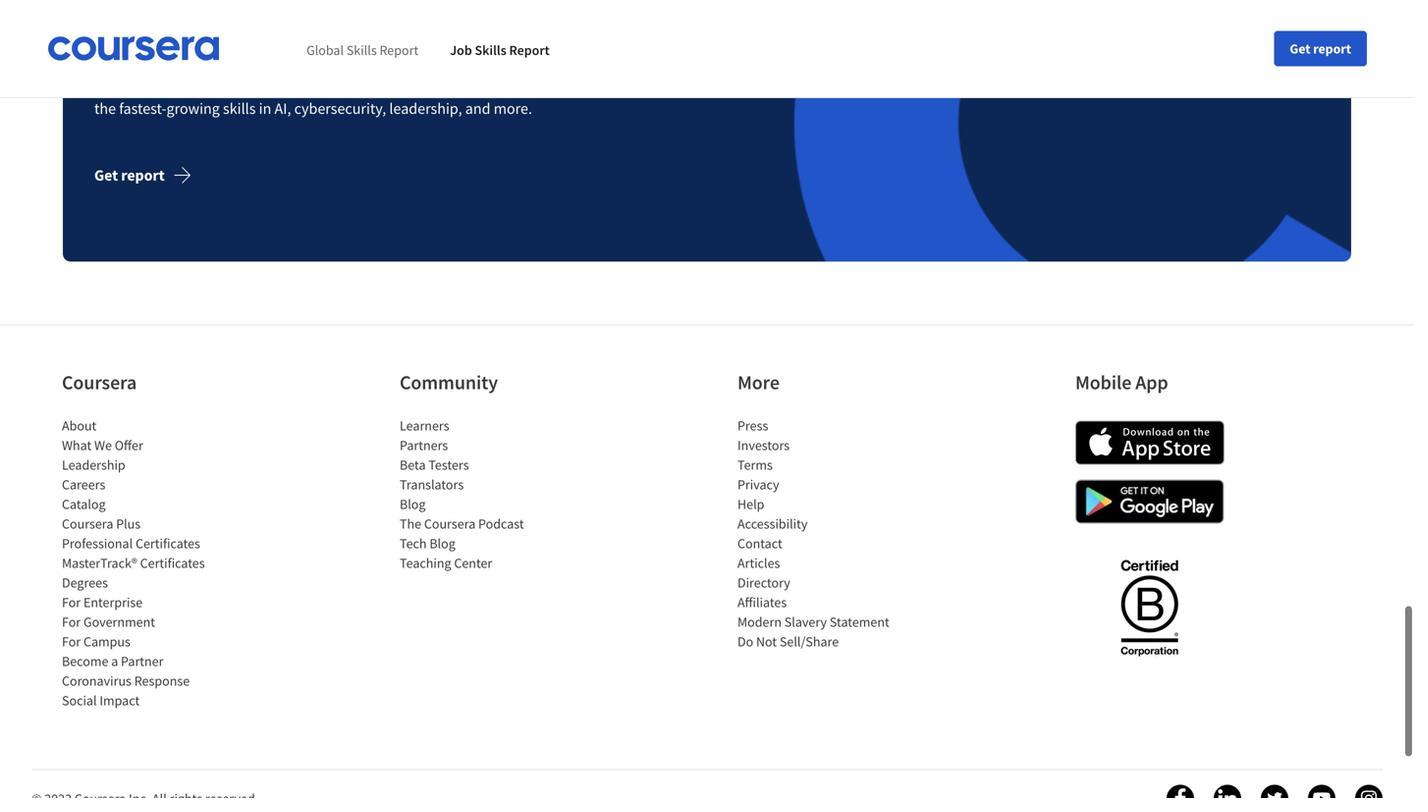 Task type: describe. For each thing, give the bounding box(es) containing it.
with
[[471, 75, 500, 95]]

coursera instagram image
[[1356, 786, 1383, 799]]

coursera for about what we offer leadership careers catalog coursera plus professional certificates mastertrack® certificates degrees for enterprise for government for campus become a partner coronavirus response social impact
[[62, 516, 113, 533]]

institution
[[399, 75, 467, 95]]

get for bottom get report button
[[94, 166, 118, 185]]

into
[[557, 75, 583, 95]]

1 for from the top
[[62, 594, 81, 612]]

future
[[307, 75, 347, 95]]

ai,
[[275, 99, 291, 119]]

report for job skills report
[[509, 41, 550, 59]]

press link
[[738, 417, 769, 435]]

fastest-
[[119, 99, 167, 119]]

2 horizontal spatial the
[[282, 75, 304, 95]]

for enterprise link
[[62, 594, 143, 612]]

job skills report link
[[450, 41, 550, 59]]

skills
[[223, 99, 256, 119]]

blog link
[[400, 496, 426, 514]]

what we offer link
[[62, 437, 143, 455]]

become a partner link
[[62, 653, 164, 671]]

skills for job skills report
[[475, 41, 507, 59]]

1 vertical spatial get report button
[[94, 152, 208, 199]]

the
[[400, 516, 422, 533]]

global skills report
[[307, 41, 419, 59]]

coursera linkedin image
[[1214, 786, 1242, 799]]

do not sell/share link
[[738, 633, 839, 651]]

about
[[62, 417, 97, 435]]

list for coursera
[[62, 416, 229, 711]]

contact
[[738, 535, 783, 553]]

about link
[[62, 417, 97, 435]]

terms
[[738, 457, 773, 474]]

community
[[400, 371, 498, 395]]

the inside download the full 2024 job skills report
[[237, 0, 281, 14]]

coursera youtube image
[[1309, 786, 1336, 799]]

directory
[[738, 574, 791, 592]]

enterprise
[[83, 594, 143, 612]]

help link
[[738, 496, 765, 514]]

tech
[[400, 535, 427, 553]]

2024
[[338, 0, 402, 14]]

careers link
[[62, 476, 105, 494]]

get it on google play image
[[1076, 480, 1225, 524]]

global skills report link
[[307, 41, 419, 59]]

for
[[261, 75, 279, 95]]

press investors terms privacy help accessibility contact articles directory affiliates modern slavery statement do not sell/share
[[738, 417, 890, 651]]

podcast
[[479, 516, 524, 533]]

offer
[[115, 437, 143, 455]]

translators link
[[400, 476, 464, 494]]

global
[[307, 41, 344, 59]]

terms link
[[738, 457, 773, 474]]

app
[[1136, 371, 1169, 395]]

coursera twitter image
[[1262, 786, 1289, 799]]

2 vertical spatial the
[[94, 99, 116, 119]]

accessibility
[[738, 516, 808, 533]]

degrees link
[[62, 574, 108, 592]]

download the full 2024 job skills report
[[94, 0, 536, 46]]

catalog link
[[62, 496, 106, 514]]

1 vertical spatial job
[[450, 41, 472, 59]]

do
[[738, 633, 754, 651]]

of
[[350, 75, 363, 95]]

partners link
[[400, 437, 448, 455]]

0 vertical spatial certificates
[[136, 535, 200, 553]]

growing
[[167, 99, 220, 119]]

response
[[134, 673, 190, 690]]

report inside download the full 2024 job skills report
[[94, 7, 186, 46]]

skills for global skills report
[[347, 41, 377, 59]]

download on the app store image
[[1076, 421, 1225, 465]]

coronavirus
[[62, 673, 132, 690]]

center
[[454, 555, 493, 573]]

and
[[466, 99, 491, 119]]

sell/share
[[780, 633, 839, 651]]

teaching
[[400, 555, 452, 573]]

job inside download the full 2024 job skills report
[[408, 0, 458, 14]]

affiliates link
[[738, 594, 787, 612]]

full
[[288, 0, 332, 14]]

coursera logo image
[[47, 36, 220, 61]]

decisions
[[196, 75, 257, 95]]

tech blog link
[[400, 535, 456, 553]]

get report for the top get report button
[[1290, 40, 1352, 57]]

about what we offer leadership careers catalog coursera plus professional certificates mastertrack® certificates degrees for enterprise for government for campus become a partner coronavirus response social impact
[[62, 417, 205, 710]]

in
[[259, 99, 272, 119]]

teaching center link
[[400, 555, 493, 573]]

leadership,
[[389, 99, 462, 119]]

the coursera podcast link
[[400, 516, 524, 533]]

list for more
[[738, 416, 905, 652]]

investors link
[[738, 437, 790, 455]]

careers
[[62, 476, 105, 494]]

your
[[366, 75, 396, 95]]

degrees
[[62, 574, 108, 592]]

partner
[[121, 653, 164, 671]]

directory link
[[738, 574, 791, 592]]



Task type: locate. For each thing, give the bounding box(es) containing it.
partners
[[400, 437, 448, 455]]

accessibility link
[[738, 516, 808, 533]]

impact
[[100, 692, 140, 710]]

report
[[94, 7, 186, 46], [380, 41, 419, 59], [509, 41, 550, 59]]

what
[[62, 437, 92, 455]]

professional
[[62, 535, 133, 553]]

contact link
[[738, 535, 783, 553]]

list containing about
[[62, 416, 229, 711]]

modern slavery statement link
[[738, 614, 890, 631]]

certificates down professional certificates link
[[140, 555, 205, 573]]

not
[[757, 633, 777, 651]]

coursera for learners partners beta testers translators blog the coursera podcast tech blog teaching center
[[424, 516, 476, 533]]

get report for bottom get report button
[[94, 166, 165, 185]]

1 vertical spatial the
[[282, 75, 304, 95]]

skills up with
[[475, 41, 507, 59]]

1 horizontal spatial get report button
[[1275, 31, 1368, 66]]

blog
[[400, 496, 426, 514], [430, 535, 456, 553]]

0 vertical spatial report
[[1314, 40, 1352, 57]]

1 list from the left
[[62, 416, 229, 711]]

coursera up about
[[62, 371, 137, 395]]

0 horizontal spatial list
[[62, 416, 229, 711]]

1 vertical spatial get
[[94, 166, 118, 185]]

0 vertical spatial for
[[62, 594, 81, 612]]

for down degrees link
[[62, 594, 81, 612]]

job
[[408, 0, 458, 14], [450, 41, 472, 59]]

job skills report
[[450, 41, 550, 59]]

skills inside download the full 2024 job skills report
[[465, 0, 536, 14]]

coursera inside about what we offer leadership careers catalog coursera plus professional certificates mastertrack® certificates degrees for enterprise for government for campus become a partner coronavirus response social impact
[[62, 516, 113, 533]]

social impact link
[[62, 692, 140, 710]]

articles link
[[738, 555, 781, 573]]

2 list from the left
[[400, 416, 567, 573]]

statement
[[830, 614, 890, 631]]

0 horizontal spatial the
[[94, 99, 116, 119]]

2 vertical spatial for
[[62, 633, 81, 651]]

blog up teaching center link
[[430, 535, 456, 553]]

report for global skills report
[[380, 41, 419, 59]]

testers
[[429, 457, 469, 474]]

0 horizontal spatial get report
[[94, 166, 165, 185]]

report for bottom get report button
[[121, 166, 165, 185]]

1 vertical spatial for
[[62, 614, 81, 631]]

1 horizontal spatial report
[[380, 41, 419, 59]]

the left full
[[237, 0, 281, 14]]

certificates up mastertrack® certificates link at the left of page
[[136, 535, 200, 553]]

skills
[[465, 0, 536, 14], [347, 41, 377, 59], [475, 41, 507, 59]]

0 vertical spatial blog
[[400, 496, 426, 514]]

learners link
[[400, 417, 450, 435]]

plus
[[116, 516, 141, 533]]

privacy link
[[738, 476, 780, 494]]

informed
[[132, 75, 193, 95]]

0 horizontal spatial report
[[121, 166, 165, 185]]

0 vertical spatial job
[[408, 0, 458, 14]]

for campus link
[[62, 633, 131, 651]]

more
[[738, 371, 780, 395]]

mobile app
[[1076, 371, 1169, 395]]

slavery
[[785, 614, 827, 631]]

logo of certified b corporation image
[[1110, 549, 1190, 667]]

coronavirus response link
[[62, 673, 190, 690]]

articles
[[738, 555, 781, 573]]

government
[[83, 614, 155, 631]]

report up your
[[380, 41, 419, 59]]

mastertrack®
[[62, 555, 137, 573]]

coursera plus link
[[62, 516, 141, 533]]

job right 2024 on the top left of the page
[[408, 0, 458, 14]]

job up with
[[450, 41, 472, 59]]

coursera facebook image
[[1167, 786, 1195, 799]]

the
[[237, 0, 281, 14], [282, 75, 304, 95], [94, 99, 116, 119]]

for government link
[[62, 614, 155, 631]]

a
[[111, 653, 118, 671]]

1 horizontal spatial blog
[[430, 535, 456, 553]]

0 vertical spatial get
[[1290, 40, 1311, 57]]

the down make
[[94, 99, 116, 119]]

1 horizontal spatial get
[[1290, 40, 1311, 57]]

coursera inside the learners partners beta testers translators blog the coursera podcast tech blog teaching center
[[424, 516, 476, 533]]

affiliates
[[738, 594, 787, 612]]

report for the top get report button
[[1314, 40, 1352, 57]]

1 horizontal spatial the
[[237, 0, 281, 14]]

mobile
[[1076, 371, 1132, 395]]

make informed decisions for the future of your institution with insights into the fastest-growing skills in ai, cybersecurity, leadership, and more.
[[94, 75, 583, 119]]

1 horizontal spatial report
[[1314, 40, 1352, 57]]

list containing learners
[[400, 416, 567, 573]]

for up for campus link
[[62, 614, 81, 631]]

catalog
[[62, 496, 106, 514]]

the right "for"
[[282, 75, 304, 95]]

0 horizontal spatial blog
[[400, 496, 426, 514]]

0 horizontal spatial report
[[94, 7, 186, 46]]

beta testers link
[[400, 457, 469, 474]]

mastertrack® certificates link
[[62, 555, 205, 573]]

coursera down catalog link
[[62, 516, 113, 533]]

become
[[62, 653, 108, 671]]

blog up "the"
[[400, 496, 426, 514]]

translators
[[400, 476, 464, 494]]

skills up of
[[347, 41, 377, 59]]

skills up job skills report link
[[465, 0, 536, 14]]

2 for from the top
[[62, 614, 81, 631]]

0 vertical spatial get report
[[1290, 40, 1352, 57]]

report
[[1314, 40, 1352, 57], [121, 166, 165, 185]]

professional certificates link
[[62, 535, 200, 553]]

2 horizontal spatial report
[[509, 41, 550, 59]]

press
[[738, 417, 769, 435]]

3 for from the top
[[62, 633, 81, 651]]

learners partners beta testers translators blog the coursera podcast tech blog teaching center
[[400, 417, 524, 573]]

list containing press
[[738, 416, 905, 652]]

3 list from the left
[[738, 416, 905, 652]]

1 vertical spatial blog
[[430, 535, 456, 553]]

insights
[[503, 75, 554, 95]]

coursera up tech blog link
[[424, 516, 476, 533]]

cybersecurity,
[[294, 99, 386, 119]]

1 horizontal spatial get report
[[1290, 40, 1352, 57]]

0 horizontal spatial get
[[94, 166, 118, 185]]

report up informed
[[94, 7, 186, 46]]

beta
[[400, 457, 426, 474]]

privacy
[[738, 476, 780, 494]]

campus
[[83, 633, 131, 651]]

2 horizontal spatial list
[[738, 416, 905, 652]]

report up insights
[[509, 41, 550, 59]]

for up become
[[62, 633, 81, 651]]

list
[[62, 416, 229, 711], [400, 416, 567, 573], [738, 416, 905, 652]]

1 vertical spatial report
[[121, 166, 165, 185]]

get
[[1290, 40, 1311, 57], [94, 166, 118, 185]]

1 vertical spatial certificates
[[140, 555, 205, 573]]

get for the top get report button
[[1290, 40, 1311, 57]]

0 vertical spatial the
[[237, 0, 281, 14]]

download
[[94, 0, 231, 14]]

0 horizontal spatial get report button
[[94, 152, 208, 199]]

0 vertical spatial get report button
[[1275, 31, 1368, 66]]

list for community
[[400, 416, 567, 573]]

1 vertical spatial get report
[[94, 166, 165, 185]]

1 horizontal spatial list
[[400, 416, 567, 573]]

learners
[[400, 417, 450, 435]]

investors
[[738, 437, 790, 455]]

modern
[[738, 614, 782, 631]]

leadership link
[[62, 457, 125, 474]]

we
[[94, 437, 112, 455]]



Task type: vqa. For each thing, say whether or not it's contained in the screenshot.
The What Do You Want To Learn? text box
no



